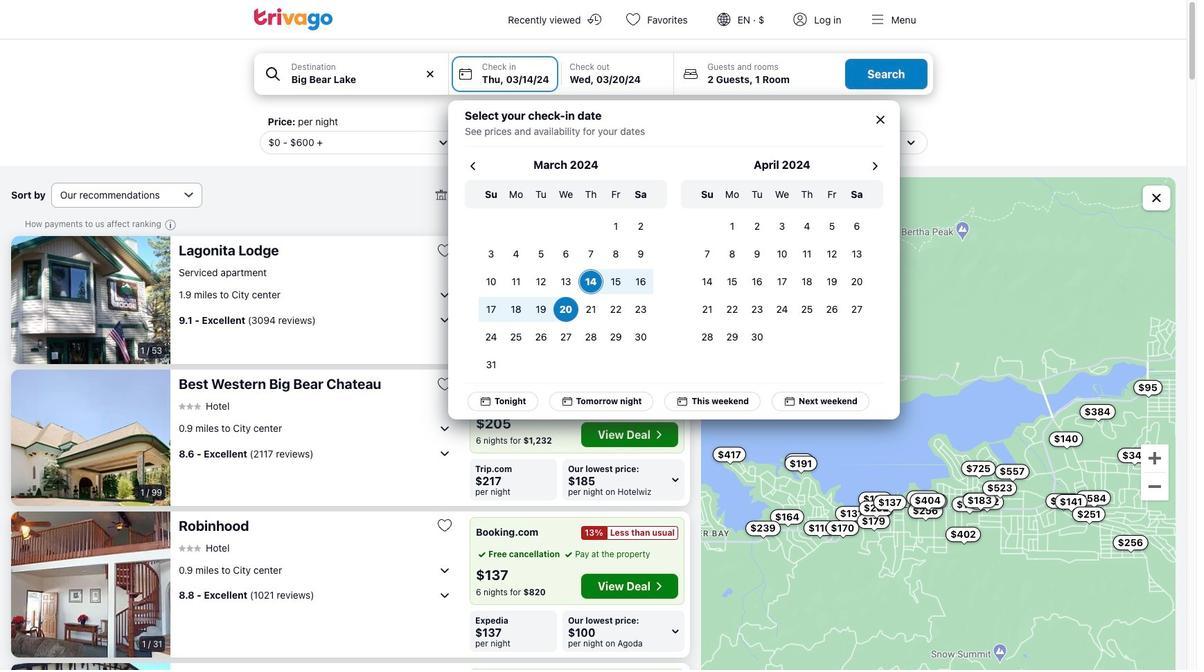 Task type: vqa. For each thing, say whether or not it's contained in the screenshot.
next image
yes



Task type: describe. For each thing, give the bounding box(es) containing it.
lagonita lodge, (big bear lake, usa) image
[[11, 236, 170, 364]]



Task type: locate. For each thing, give the bounding box(es) containing it.
hotel black forest lodge, (big bear lake, usa) image
[[11, 663, 170, 671]]

None field
[[254, 53, 448, 95]]

best western big bear chateau, (big bear lake, usa) image
[[11, 370, 170, 506]]

clear image
[[424, 68, 436, 80]]

previous image
[[465, 158, 481, 174]]

map region
[[701, 177, 1176, 671]]

robinhood, (big bear lake, usa) image
[[11, 512, 170, 658]]

trivago logo image
[[254, 8, 333, 30]]

Where to? search field
[[291, 72, 440, 87]]

next image
[[866, 158, 883, 174]]



